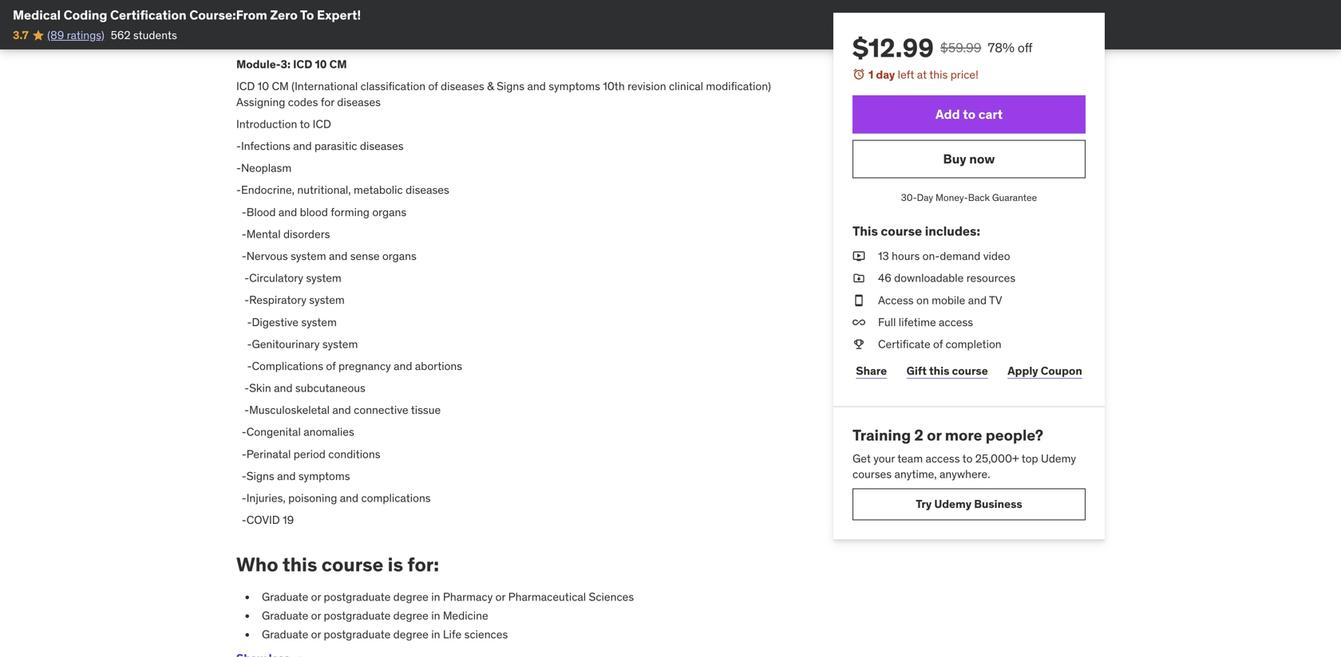 Task type: vqa. For each thing, say whether or not it's contained in the screenshot.
development related to Web
no



Task type: describe. For each thing, give the bounding box(es) containing it.
training
[[853, 426, 911, 445]]

anywhere.
[[940, 467, 990, 482]]

- down the "course:from"
[[236, 35, 241, 50]]

now
[[969, 151, 995, 167]]

0 vertical spatial of
[[428, 79, 438, 94]]

- down congenital
[[242, 447, 246, 462]]

medical coding certification course:from zero to expert!
[[13, 7, 361, 23]]

- up skin
[[247, 359, 252, 374]]

diseases left &
[[441, 79, 484, 94]]

- down 'respiratory'
[[247, 315, 252, 330]]

top
[[1022, 452, 1038, 466]]

19
[[283, 513, 294, 528]]

- down neoplasm
[[236, 183, 241, 197]]

this for who this course is for:
[[283, 553, 317, 577]]

pregnancy
[[338, 359, 391, 374]]

classification
[[361, 79, 426, 94]]

2 vertical spatial icd
[[313, 117, 331, 131]]

day
[[876, 67, 895, 82]]

modification)
[[706, 79, 771, 94]]

off
[[1018, 40, 1033, 56]]

1 day left at this price!
[[869, 67, 979, 82]]

certificate
[[878, 337, 931, 352]]

share button
[[853, 356, 891, 388]]

access inside training 2 or more people? get your team access to 25,000+ top udemy courses anytime, anywhere.
[[926, 452, 960, 466]]

who this course is for:
[[236, 553, 439, 577]]

1 vertical spatial icd
[[236, 79, 255, 94]]

alarm image
[[853, 68, 865, 81]]

left
[[898, 67, 915, 82]]

to inside button
[[963, 106, 976, 123]]

2 degree from the top
[[393, 609, 429, 624]]

share
[[856, 364, 887, 379]]

musculoskeletal
[[249, 403, 330, 418]]

562
[[111, 28, 131, 42]]

1 in from the top
[[431, 590, 440, 605]]

medicine
[[443, 609, 488, 624]]

xsmall image for 46
[[853, 271, 865, 286]]

- down blood
[[242, 227, 246, 241]]

- down circulatory
[[244, 293, 249, 308]]

0 vertical spatial signs
[[497, 79, 525, 94]]

more
[[945, 426, 982, 445]]

3 degree from the top
[[393, 628, 429, 642]]

1
[[869, 67, 874, 82]]

pharmacy
[[443, 590, 493, 605]]

2
[[915, 426, 924, 445]]

skin
[[249, 381, 271, 396]]

completion
[[946, 337, 1002, 352]]

2 postgraduate from the top
[[324, 609, 391, 624]]

- up perinatal
[[242, 425, 246, 440]]

sciences
[[589, 590, 634, 605]]

apply coupon
[[1008, 364, 1082, 379]]

anomalies
[[304, 425, 354, 440]]

xsmall image for full
[[853, 315, 865, 331]]

-lymphatic system -reproductive system module-3: icd 10 cm icd 10 cm (international classification of diseases & signs and symptoms 10th revision clinical modification) assigning codes for diseases introduction to icd -infections and parasitic diseases -neoplasm -endocrine, nutritional, metabolic diseases -blood and blood forming organs -mental disorders -nervous system and sense organs -circulatory system -respiratory system -digestive system -genitourinary system -complications of pregnancy and abortions -skin and subcutaneous -musculoskeletal and connective tissue -congenital anomalies -perinatal period conditions -signs and symptoms -injuries, poisoning and complications -covid 19
[[236, 13, 771, 528]]

tv
[[989, 293, 1002, 308]]

$59.99
[[940, 40, 982, 56]]

back
[[968, 192, 990, 204]]

access on mobile and tv
[[878, 293, 1002, 308]]

- up the injuries,
[[242, 469, 246, 484]]

expert!
[[317, 7, 361, 23]]

downloadable
[[894, 271, 964, 286]]

10th
[[603, 79, 625, 94]]

endocrine,
[[241, 183, 295, 197]]

certification
[[110, 7, 187, 23]]

25,000+
[[976, 452, 1019, 466]]

and left tv
[[968, 293, 987, 308]]

13 hours on-demand video
[[878, 249, 1010, 264]]

0 vertical spatial icd
[[293, 57, 312, 72]]

abortions
[[415, 359, 462, 374]]

- down skin
[[244, 403, 249, 418]]

team
[[898, 452, 923, 466]]

who
[[236, 553, 278, 577]]

1 horizontal spatial 10
[[315, 57, 327, 72]]

- up musculoskeletal
[[244, 381, 249, 396]]

for:
[[408, 553, 439, 577]]

and down complications
[[274, 381, 293, 396]]

subcutaneous
[[295, 381, 366, 396]]

get
[[853, 452, 871, 466]]

digestive
[[252, 315, 299, 330]]

3 postgraduate from the top
[[324, 628, 391, 642]]

try
[[916, 498, 932, 512]]

13
[[878, 249, 889, 264]]

on
[[917, 293, 929, 308]]

- down the injuries,
[[242, 513, 246, 528]]

zero
[[270, 7, 298, 23]]

reproductive
[[241, 35, 308, 50]]

30-
[[901, 192, 917, 204]]

anytime,
[[895, 467, 937, 482]]

blood
[[300, 205, 328, 219]]

and right &
[[527, 79, 546, 94]]

blood
[[246, 205, 276, 219]]

sense
[[350, 249, 380, 263]]

- down digestive
[[247, 337, 252, 352]]

- up covid at the bottom of the page
[[242, 491, 246, 506]]

1 vertical spatial udemy
[[934, 498, 972, 512]]

1 postgraduate from the top
[[324, 590, 391, 605]]

clinical
[[669, 79, 703, 94]]

to
[[300, 7, 314, 23]]

resources
[[967, 271, 1016, 286]]

coding
[[64, 7, 107, 23]]

certificate of completion
[[878, 337, 1002, 352]]

30-day money-back guarantee
[[901, 192, 1037, 204]]

is
[[388, 553, 403, 577]]

78%
[[988, 40, 1015, 56]]

course:from
[[189, 7, 267, 23]]

cart
[[979, 106, 1003, 123]]

buy now
[[943, 151, 995, 167]]

xsmall image for 13
[[853, 249, 865, 264]]

try udemy business
[[916, 498, 1023, 512]]

buy now button
[[853, 140, 1086, 179]]

and left abortions
[[394, 359, 412, 374]]

(international
[[292, 79, 358, 94]]

graduate or postgraduate degree in pharmacy or pharmaceutical sciences graduate or postgraduate degree in medicine graduate or postgraduate degree in life sciences
[[262, 590, 634, 642]]

revision
[[628, 79, 666, 94]]

congenital
[[246, 425, 301, 440]]

metabolic
[[354, 183, 403, 197]]

disorders
[[283, 227, 330, 241]]

demand
[[940, 249, 981, 264]]

mobile
[[932, 293, 966, 308]]

(89
[[47, 28, 64, 42]]



Task type: locate. For each thing, give the bounding box(es) containing it.
1 horizontal spatial cm
[[329, 57, 347, 72]]

of right classification on the top of page
[[428, 79, 438, 94]]

to inside training 2 or more people? get your team access to 25,000+ top udemy courses anytime, anywhere.
[[963, 452, 973, 466]]

course down completion
[[952, 364, 988, 379]]

0 vertical spatial course
[[881, 223, 922, 239]]

this right who
[[283, 553, 317, 577]]

at
[[917, 67, 927, 82]]

and left parasitic
[[293, 139, 312, 153]]

symptoms up poisoning
[[298, 469, 350, 484]]

0 vertical spatial 10
[[315, 57, 327, 72]]

medical
[[13, 7, 61, 23]]

complications
[[361, 491, 431, 506]]

1 vertical spatial cm
[[272, 79, 289, 94]]

2 vertical spatial postgraduate
[[324, 628, 391, 642]]

cm down 3:
[[272, 79, 289, 94]]

organs down metabolic
[[372, 205, 407, 219]]

injuries,
[[246, 491, 286, 506]]

organs
[[372, 205, 407, 219], [382, 249, 417, 263]]

0 vertical spatial access
[[939, 315, 973, 330]]

course for gift this course
[[952, 364, 988, 379]]

10 up '(international'
[[315, 57, 327, 72]]

to inside -lymphatic system -reproductive system module-3: icd 10 cm icd 10 cm (international classification of diseases & signs and symptoms 10th revision clinical modification) assigning codes for diseases introduction to icd -infections and parasitic diseases -neoplasm -endocrine, nutritional, metabolic diseases -blood and blood forming organs -mental disorders -nervous system and sense organs -circulatory system -respiratory system -digestive system -genitourinary system -complications of pregnancy and abortions -skin and subcutaneous -musculoskeletal and connective tissue -congenital anomalies -perinatal period conditions -signs and symptoms -injuries, poisoning and complications -covid 19
[[300, 117, 310, 131]]

infections
[[241, 139, 291, 153]]

1 horizontal spatial udemy
[[1041, 452, 1076, 466]]

course inside 'link'
[[952, 364, 988, 379]]

price!
[[951, 67, 979, 82]]

hours
[[892, 249, 920, 264]]

udemy
[[1041, 452, 1076, 466], [934, 498, 972, 512]]

10 up "assigning"
[[258, 79, 269, 94]]

2 in from the top
[[431, 609, 440, 624]]

gift
[[907, 364, 927, 379]]

1 vertical spatial xsmall image
[[853, 337, 865, 353]]

and down perinatal
[[277, 469, 296, 484]]

access down 'mobile'
[[939, 315, 973, 330]]

1 horizontal spatial of
[[428, 79, 438, 94]]

and
[[527, 79, 546, 94], [293, 139, 312, 153], [279, 205, 297, 219], [329, 249, 348, 263], [968, 293, 987, 308], [394, 359, 412, 374], [274, 381, 293, 396], [332, 403, 351, 418], [277, 469, 296, 484], [340, 491, 359, 506]]

in left pharmacy at the left bottom
[[431, 590, 440, 605]]

money-
[[936, 192, 968, 204]]

1 horizontal spatial course
[[881, 223, 922, 239]]

access
[[878, 293, 914, 308]]

tissue
[[411, 403, 441, 418]]

3 in from the top
[[431, 628, 440, 642]]

nervous
[[246, 249, 288, 263]]

1 vertical spatial course
[[952, 364, 988, 379]]

2 vertical spatial in
[[431, 628, 440, 642]]

to down the codes
[[300, 117, 310, 131]]

full lifetime access
[[878, 315, 973, 330]]

0 vertical spatial symptoms
[[549, 79, 600, 94]]

1 horizontal spatial signs
[[497, 79, 525, 94]]

this
[[853, 223, 878, 239]]

lymphatic
[[241, 13, 292, 27]]

3 graduate from the top
[[262, 628, 308, 642]]

this
[[930, 67, 948, 82], [929, 364, 950, 379], [283, 553, 317, 577]]

course left is
[[322, 553, 384, 577]]

pharmaceutical
[[508, 590, 586, 605]]

cm up '(international'
[[329, 57, 347, 72]]

of down full lifetime access
[[933, 337, 943, 352]]

0 vertical spatial xsmall image
[[853, 315, 865, 331]]

diseases right metabolic
[[406, 183, 449, 197]]

1 vertical spatial degree
[[393, 609, 429, 624]]

0 vertical spatial cm
[[329, 57, 347, 72]]

0 vertical spatial in
[[431, 590, 440, 605]]

3:
[[281, 57, 291, 72]]

$12.99
[[853, 32, 934, 64]]

0 vertical spatial this
[[930, 67, 948, 82]]

full
[[878, 315, 896, 330]]

training 2 or more people? get your team access to 25,000+ top udemy courses anytime, anywhere.
[[853, 426, 1076, 482]]

icd right 3:
[[293, 57, 312, 72]]

degree
[[393, 590, 429, 605], [393, 609, 429, 624], [393, 628, 429, 642]]

0 horizontal spatial cm
[[272, 79, 289, 94]]

this for gift this course
[[929, 364, 950, 379]]

1 vertical spatial access
[[926, 452, 960, 466]]

signs up the injuries,
[[246, 469, 274, 484]]

0 horizontal spatial of
[[326, 359, 336, 374]]

&
[[487, 79, 494, 94]]

udemy right top
[[1041, 452, 1076, 466]]

- up mental
[[242, 205, 246, 219]]

2 horizontal spatial of
[[933, 337, 943, 352]]

- up reproductive
[[236, 13, 241, 27]]

business
[[974, 498, 1023, 512]]

0 horizontal spatial symptoms
[[298, 469, 350, 484]]

1 vertical spatial organs
[[382, 249, 417, 263]]

2 xsmall image from the top
[[853, 337, 865, 353]]

and down subcutaneous at the left
[[332, 403, 351, 418]]

for
[[321, 95, 334, 109]]

0 vertical spatial organs
[[372, 205, 407, 219]]

562 students
[[111, 28, 177, 42]]

- down mental
[[242, 249, 246, 263]]

access up anywhere.
[[926, 452, 960, 466]]

0 horizontal spatial signs
[[246, 469, 274, 484]]

0 horizontal spatial course
[[322, 553, 384, 577]]

udemy right try at the right bottom of the page
[[934, 498, 972, 512]]

0 vertical spatial postgraduate
[[324, 590, 391, 605]]

try udemy business link
[[853, 489, 1086, 521]]

2 vertical spatial degree
[[393, 628, 429, 642]]

gift this course link
[[903, 356, 992, 388]]

10
[[315, 57, 327, 72], [258, 79, 269, 94]]

in left 'life'
[[431, 628, 440, 642]]

gift this course
[[907, 364, 988, 379]]

2 vertical spatial course
[[322, 553, 384, 577]]

and left blood
[[279, 205, 297, 219]]

add
[[936, 106, 960, 123]]

this right the 'at'
[[930, 67, 948, 82]]

xsmall image left full
[[853, 315, 865, 331]]

1 vertical spatial postgraduate
[[324, 609, 391, 624]]

1 vertical spatial 10
[[258, 79, 269, 94]]

course up hours
[[881, 223, 922, 239]]

0 vertical spatial udemy
[[1041, 452, 1076, 466]]

guarantee
[[992, 192, 1037, 204]]

2 horizontal spatial course
[[952, 364, 988, 379]]

- down nervous
[[244, 271, 249, 285]]

- down infections
[[236, 161, 241, 175]]

sciences
[[464, 628, 508, 642]]

xsmall image for certificate
[[853, 337, 865, 353]]

signs right &
[[497, 79, 525, 94]]

to left cart
[[963, 106, 976, 123]]

symptoms left 10th
[[549, 79, 600, 94]]

diseases
[[441, 79, 484, 94], [337, 95, 381, 109], [360, 139, 404, 153], [406, 183, 449, 197]]

genitourinary
[[252, 337, 320, 352]]

in left medicine
[[431, 609, 440, 624]]

this right gift
[[929, 364, 950, 379]]

people?
[[986, 426, 1044, 445]]

2 vertical spatial of
[[326, 359, 336, 374]]

$12.99 $59.99 78% off
[[853, 32, 1033, 64]]

1 degree from the top
[[393, 590, 429, 605]]

1 vertical spatial this
[[929, 364, 950, 379]]

0 vertical spatial graduate
[[262, 590, 308, 605]]

mental
[[246, 227, 281, 241]]

conditions
[[328, 447, 381, 462]]

2 vertical spatial this
[[283, 553, 317, 577]]

1 vertical spatial in
[[431, 609, 440, 624]]

(89 ratings)
[[47, 28, 104, 42]]

or inside training 2 or more people? get your team access to 25,000+ top udemy courses anytime, anywhere.
[[927, 426, 942, 445]]

icd down 'for'
[[313, 117, 331, 131]]

1 vertical spatial of
[[933, 337, 943, 352]]

1 vertical spatial graduate
[[262, 609, 308, 624]]

diseases up metabolic
[[360, 139, 404, 153]]

poisoning
[[288, 491, 337, 506]]

course for who this course is for:
[[322, 553, 384, 577]]

postgraduate
[[324, 590, 391, 605], [324, 609, 391, 624], [324, 628, 391, 642]]

- up neoplasm
[[236, 139, 241, 153]]

add to cart button
[[853, 95, 1086, 134]]

apply coupon button
[[1004, 356, 1086, 388]]

xsmall image
[[853, 315, 865, 331], [853, 337, 865, 353]]

and left sense
[[329, 249, 348, 263]]

xsmall image for access
[[853, 293, 865, 308]]

neoplasm
[[241, 161, 292, 175]]

includes:
[[925, 223, 980, 239]]

lifetime
[[899, 315, 936, 330]]

0 horizontal spatial udemy
[[934, 498, 972, 512]]

to
[[963, 106, 976, 123], [300, 117, 310, 131], [963, 452, 973, 466]]

diseases right 'for'
[[337, 95, 381, 109]]

xsmall image up share on the bottom right
[[853, 337, 865, 353]]

courses
[[853, 467, 892, 482]]

xsmall image
[[853, 249, 865, 264], [853, 271, 865, 286], [853, 293, 865, 308], [293, 653, 306, 658]]

your
[[874, 452, 895, 466]]

on-
[[923, 249, 940, 264]]

of up subcutaneous at the left
[[326, 359, 336, 374]]

signs
[[497, 79, 525, 94], [246, 469, 274, 484]]

icd up "assigning"
[[236, 79, 255, 94]]

2 vertical spatial graduate
[[262, 628, 308, 642]]

0 horizontal spatial 10
[[258, 79, 269, 94]]

organs right sense
[[382, 249, 417, 263]]

this inside gift this course 'link'
[[929, 364, 950, 379]]

udemy inside training 2 or more people? get your team access to 25,000+ top udemy courses anytime, anywhere.
[[1041, 452, 1076, 466]]

1 vertical spatial symptoms
[[298, 469, 350, 484]]

1 xsmall image from the top
[[853, 315, 865, 331]]

2 graduate from the top
[[262, 609, 308, 624]]

0 vertical spatial degree
[[393, 590, 429, 605]]

-
[[236, 13, 241, 27], [236, 35, 241, 50], [236, 139, 241, 153], [236, 161, 241, 175], [236, 183, 241, 197], [242, 205, 246, 219], [242, 227, 246, 241], [242, 249, 246, 263], [244, 271, 249, 285], [244, 293, 249, 308], [247, 315, 252, 330], [247, 337, 252, 352], [247, 359, 252, 374], [244, 381, 249, 396], [244, 403, 249, 418], [242, 425, 246, 440], [242, 447, 246, 462], [242, 469, 246, 484], [242, 491, 246, 506], [242, 513, 246, 528]]

connective
[[354, 403, 408, 418]]

to up anywhere.
[[963, 452, 973, 466]]

and right poisoning
[[340, 491, 359, 506]]

module-
[[236, 57, 281, 72]]

video
[[983, 249, 1010, 264]]

symptoms
[[549, 79, 600, 94], [298, 469, 350, 484]]

1 vertical spatial signs
[[246, 469, 274, 484]]

1 horizontal spatial symptoms
[[549, 79, 600, 94]]

perinatal
[[246, 447, 291, 462]]

in
[[431, 590, 440, 605], [431, 609, 440, 624], [431, 628, 440, 642]]

1 graduate from the top
[[262, 590, 308, 605]]

period
[[294, 447, 326, 462]]



